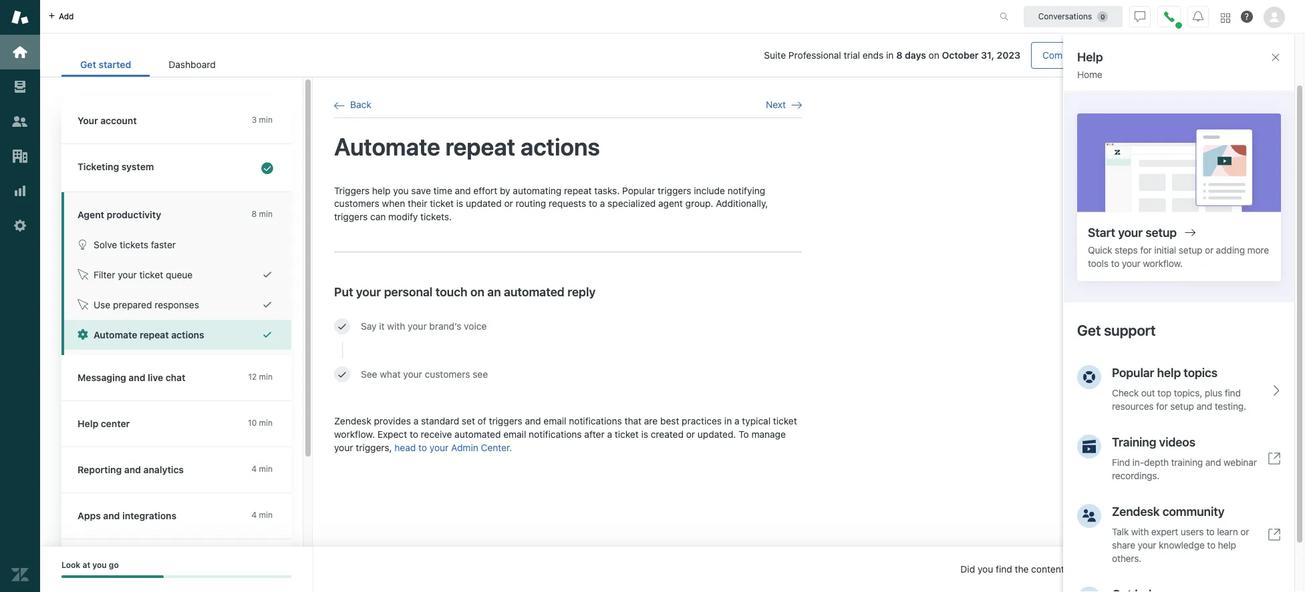 Task type: describe. For each thing, give the bounding box(es) containing it.
zendesk
[[334, 416, 371, 427]]

save
[[411, 185, 431, 196]]

automate repeat actions button
[[64, 320, 291, 350]]

next
[[766, 99, 786, 110]]

get started image
[[11, 43, 29, 61]]

dashboard tab
[[150, 52, 234, 77]]

compare plans
[[1043, 49, 1108, 61]]

automate inside button
[[94, 329, 137, 341]]

help
[[78, 418, 98, 430]]

prepared
[[113, 299, 152, 311]]

receive
[[421, 429, 452, 440]]

with
[[387, 321, 405, 332]]

0 vertical spatial in
[[886, 49, 894, 61]]

31,
[[981, 49, 994, 61]]

0 vertical spatial automated
[[504, 286, 565, 300]]

get started
[[80, 59, 131, 70]]

chat
[[1243, 49, 1264, 61]]

use prepared responses
[[94, 299, 199, 311]]

automate repeat actions inside button
[[94, 329, 204, 341]]

helpful?
[[1123, 564, 1157, 575]]

automate repeat actions inside content-title region
[[334, 133, 600, 161]]

did
[[961, 564, 975, 575]]

0 vertical spatial notifications
[[569, 416, 622, 427]]

and for reporting and analytics
[[124, 464, 141, 476]]

your inside "button"
[[118, 269, 137, 281]]

chat now
[[1243, 49, 1284, 61]]

plans
[[1084, 49, 1108, 61]]

on inside region
[[470, 286, 485, 300]]

main element
[[0, 0, 40, 593]]

2 horizontal spatial you
[[978, 564, 993, 575]]

started
[[99, 59, 131, 70]]

your account
[[78, 115, 137, 126]]

repeat inside content-title region
[[445, 133, 515, 161]]

can
[[370, 211, 386, 222]]

updated
[[466, 198, 502, 209]]

you for save
[[393, 185, 409, 196]]

modify
[[388, 211, 418, 222]]

to
[[739, 429, 749, 440]]

at
[[83, 561, 90, 571]]

say
[[361, 321, 377, 332]]

actions inside content-title region
[[520, 133, 600, 161]]

3 min
[[252, 115, 273, 125]]

workflow.
[[334, 429, 375, 440]]

the
[[1015, 564, 1029, 575]]

center.
[[481, 442, 512, 453]]

reporting
[[78, 464, 122, 476]]

standard
[[421, 416, 459, 427]]

and for apps and integrations
[[103, 511, 120, 522]]

october
[[942, 49, 979, 61]]

did you find the content on this page helpful? footer
[[40, 547, 1305, 593]]

your right put
[[356, 286, 381, 300]]

1 horizontal spatial to
[[418, 442, 427, 453]]

see what your customers see
[[361, 369, 488, 381]]

compare plans button
[[1031, 42, 1119, 69]]

messaging and live chat
[[78, 372, 185, 384]]

a inside triggers help you save time and effort by automating repeat tasks. popular triggers include notifying customers when their ticket is updated or routing requests to a specialized agent group. additionally, triggers can modify tickets.
[[600, 198, 605, 209]]

October 31, 2023 text field
[[942, 49, 1021, 61]]

provides
[[374, 416, 411, 427]]

put your personal touch on an automated reply
[[334, 286, 596, 300]]

productivity
[[107, 209, 161, 221]]

look at you go
[[61, 561, 119, 571]]

admin image
[[11, 217, 29, 235]]

your inside zendesk provides a standard set of triggers and email notifications that are best practices in a typical ticket workflow. expect to receive automated email notifications after a ticket is created or updated. to manage your triggers,
[[334, 442, 353, 453]]

your
[[78, 115, 98, 126]]

voice
[[464, 321, 487, 332]]

what
[[380, 369, 401, 381]]

triggers,
[[356, 442, 392, 453]]

1 vertical spatial email
[[503, 429, 526, 440]]

notifying
[[728, 185, 765, 196]]

min for reporting and analytics
[[259, 464, 273, 475]]

4 for reporting and analytics
[[252, 464, 257, 475]]

when
[[382, 198, 405, 209]]

0 vertical spatial triggers
[[658, 185, 691, 196]]

personal
[[384, 286, 433, 300]]

tab list containing get started
[[61, 52, 234, 77]]

ticket down that
[[615, 429, 639, 440]]

solve tickets faster
[[94, 239, 176, 251]]

touch
[[435, 286, 468, 300]]

group.
[[685, 198, 713, 209]]

and for messaging and live chat
[[129, 372, 145, 384]]

8 inside section
[[896, 49, 903, 61]]

on inside section
[[929, 49, 939, 61]]

add
[[59, 11, 74, 21]]

professional
[[789, 49, 841, 61]]

0 vertical spatial email
[[544, 416, 566, 427]]

min for agent productivity
[[259, 209, 273, 219]]

get help image
[[1241, 11, 1253, 23]]

filter your ticket queue
[[94, 269, 193, 281]]

your down receive
[[430, 442, 449, 453]]

agent
[[658, 198, 683, 209]]

reporting and analytics
[[78, 464, 184, 476]]

responses
[[155, 299, 199, 311]]

actions inside "automate repeat actions" button
[[171, 329, 204, 341]]

after
[[584, 429, 605, 440]]

repeat inside "automate repeat actions" button
[[140, 329, 169, 341]]

filter
[[94, 269, 115, 281]]

apps
[[78, 511, 101, 522]]

4 min for integrations
[[252, 511, 273, 521]]

filter your ticket queue button
[[64, 260, 291, 290]]

say it with your brand's voice
[[361, 321, 487, 332]]

12
[[248, 372, 257, 382]]

use prepared responses button
[[64, 290, 291, 320]]

tickets.
[[420, 211, 452, 222]]

zendesk products image
[[1221, 13, 1230, 22]]

triggers
[[334, 185, 370, 196]]

organizations image
[[11, 148, 29, 165]]

add button
[[40, 0, 82, 33]]

popular
[[622, 185, 655, 196]]

queue
[[166, 269, 193, 281]]

content-title region
[[334, 132, 802, 163]]

zendesk image
[[11, 567, 29, 584]]

set
[[462, 416, 475, 427]]

ticket inside filter your ticket queue "button"
[[139, 269, 163, 281]]

zendesk support image
[[11, 9, 29, 26]]

practices
[[682, 416, 722, 427]]

automate inside content-title region
[[334, 133, 440, 161]]

time
[[434, 185, 452, 196]]

agent
[[78, 209, 104, 221]]



Task type: locate. For each thing, give the bounding box(es) containing it.
your down the workflow.
[[334, 442, 353, 453]]

2 horizontal spatial to
[[589, 198, 597, 209]]

1 vertical spatial to
[[410, 429, 418, 440]]

a right provides
[[413, 416, 419, 427]]

is inside triggers help you save time and effort by automating repeat tasks. popular triggers include notifying customers when their ticket is updated or routing requests to a specialized agent group. additionally, triggers can modify tickets.
[[456, 198, 463, 209]]

of
[[478, 416, 486, 427]]

tab list
[[61, 52, 234, 77]]

4 for apps and integrations
[[252, 511, 257, 521]]

admin
[[451, 442, 478, 453]]

0 horizontal spatial repeat
[[140, 329, 169, 341]]

1 horizontal spatial in
[[886, 49, 894, 61]]

to
[[589, 198, 597, 209], [410, 429, 418, 440], [418, 442, 427, 453]]

is inside zendesk provides a standard set of triggers and email notifications that are best practices in a typical ticket workflow. expect to receive automated email notifications after a ticket is created or updated. to manage your triggers,
[[641, 429, 648, 440]]

1 vertical spatial actions
[[171, 329, 204, 341]]

did you find the content on this page helpful?
[[961, 564, 1157, 575]]

1 horizontal spatial 8
[[896, 49, 903, 61]]

routing
[[516, 198, 546, 209]]

1 vertical spatial is
[[641, 429, 648, 440]]

compare
[[1043, 49, 1082, 61]]

ticket inside triggers help you save time and effort by automating repeat tasks. popular triggers include notifying customers when their ticket is updated or routing requests to a specialized agent group. additionally, triggers can modify tickets.
[[430, 198, 454, 209]]

head to your admin center.
[[395, 442, 512, 453]]

your right filter
[[118, 269, 137, 281]]

in inside zendesk provides a standard set of triggers and email notifications that are best practices in a typical ticket workflow. expect to receive automated email notifications after a ticket is created or updated. to manage your triggers,
[[724, 416, 732, 427]]

help
[[372, 185, 391, 196]]

your right with
[[408, 321, 427, 332]]

8
[[896, 49, 903, 61], [252, 209, 257, 219]]

1 vertical spatial customers
[[425, 369, 470, 381]]

0 vertical spatial 4 min
[[252, 464, 273, 475]]

messaging
[[78, 372, 126, 384]]

reply
[[567, 286, 596, 300]]

2 4 min from the top
[[252, 511, 273, 521]]

1 4 min from the top
[[252, 464, 273, 475]]

ticketing system
[[78, 161, 154, 172]]

their
[[408, 198, 427, 209]]

agent productivity
[[78, 209, 161, 221]]

1 horizontal spatial on
[[929, 49, 939, 61]]

0 horizontal spatial email
[[503, 429, 526, 440]]

automate up help
[[334, 133, 440, 161]]

1 horizontal spatial email
[[544, 416, 566, 427]]

1 horizontal spatial customers
[[425, 369, 470, 381]]

look
[[61, 561, 80, 571]]

to inside zendesk provides a standard set of triggers and email notifications that are best practices in a typical ticket workflow. expect to receive automated email notifications after a ticket is created or updated. to manage your triggers,
[[410, 429, 418, 440]]

0 horizontal spatial 8
[[252, 209, 257, 219]]

min inside your account "heading"
[[259, 115, 273, 125]]

4 min from the top
[[259, 418, 273, 428]]

0 vertical spatial on
[[929, 49, 939, 61]]

to down tasks.
[[589, 198, 597, 209]]

on inside footer
[[1067, 564, 1078, 575]]

is
[[456, 198, 463, 209], [641, 429, 648, 440]]

customers inside triggers help you save time and effort by automating repeat tasks. popular triggers include notifying customers when their ticket is updated or routing requests to a specialized agent group. additionally, triggers can modify tickets.
[[334, 198, 380, 209]]

0 horizontal spatial automate
[[94, 329, 137, 341]]

content
[[1031, 564, 1064, 575]]

0 vertical spatial is
[[456, 198, 463, 209]]

1 vertical spatial in
[[724, 416, 732, 427]]

1 vertical spatial automate repeat actions
[[94, 329, 204, 341]]

0 horizontal spatial triggers
[[334, 211, 368, 222]]

customers left see
[[425, 369, 470, 381]]

and inside zendesk provides a standard set of triggers and email notifications that are best practices in a typical ticket workflow. expect to receive automated email notifications after a ticket is created or updated. to manage your triggers,
[[525, 416, 541, 427]]

system
[[122, 161, 154, 172]]

repeat inside triggers help you save time and effort by automating repeat tasks. popular triggers include notifying customers when their ticket is updated or routing requests to a specialized agent group. additionally, triggers can modify tickets.
[[564, 185, 592, 196]]

2 min from the top
[[259, 209, 273, 219]]

4 min for analytics
[[252, 464, 273, 475]]

2 4 from the top
[[252, 511, 257, 521]]

2 horizontal spatial triggers
[[658, 185, 691, 196]]

0 vertical spatial to
[[589, 198, 597, 209]]

your
[[118, 269, 137, 281], [356, 286, 381, 300], [408, 321, 427, 332], [403, 369, 422, 381], [334, 442, 353, 453], [430, 442, 449, 453]]

0 vertical spatial actions
[[520, 133, 600, 161]]

manage
[[752, 429, 786, 440]]

or inside zendesk provides a standard set of triggers and email notifications that are best practices in a typical ticket workflow. expect to receive automated email notifications after a ticket is created or updated. to manage your triggers,
[[686, 429, 695, 440]]

repeat up requests
[[564, 185, 592, 196]]

4 min
[[252, 464, 273, 475], [252, 511, 273, 521]]

that
[[625, 416, 642, 427]]

suite
[[764, 49, 786, 61]]

reporting image
[[11, 182, 29, 200]]

back button
[[334, 99, 371, 111]]

ticket left queue
[[139, 269, 163, 281]]

3
[[252, 115, 257, 125]]

1 horizontal spatial is
[[641, 429, 648, 440]]

in right ends
[[886, 49, 894, 61]]

automate repeat actions down the use prepared responses
[[94, 329, 204, 341]]

requests
[[549, 198, 586, 209]]

0 horizontal spatial or
[[504, 198, 513, 209]]

and left the live
[[129, 372, 145, 384]]

customers down triggers
[[334, 198, 380, 209]]

6 min from the top
[[259, 511, 273, 521]]

triggers up the agent
[[658, 185, 691, 196]]

0 horizontal spatial automate repeat actions
[[94, 329, 204, 341]]

1 vertical spatial automated
[[455, 429, 501, 440]]

2 vertical spatial triggers
[[489, 416, 522, 427]]

0 horizontal spatial you
[[92, 561, 107, 571]]

1 horizontal spatial actions
[[520, 133, 600, 161]]

views image
[[11, 78, 29, 96]]

see
[[361, 369, 377, 381]]

2 vertical spatial repeat
[[140, 329, 169, 341]]

to right head
[[418, 442, 427, 453]]

notifications up after
[[569, 416, 622, 427]]

notifications image
[[1193, 11, 1204, 22]]

in up updated.
[[724, 416, 732, 427]]

1 vertical spatial or
[[686, 429, 695, 440]]

5 min from the top
[[259, 464, 273, 475]]

help center
[[78, 418, 130, 430]]

an
[[487, 286, 501, 300]]

to up head
[[410, 429, 418, 440]]

section containing suite professional trial ends in
[[245, 42, 1210, 69]]

1 min from the top
[[259, 115, 273, 125]]

is down are
[[641, 429, 648, 440]]

1 vertical spatial repeat
[[564, 185, 592, 196]]

by
[[500, 185, 510, 196]]

1 vertical spatial 4 min
[[252, 511, 273, 521]]

you right "at"
[[92, 561, 107, 571]]

center
[[101, 418, 130, 430]]

1 horizontal spatial triggers
[[489, 416, 522, 427]]

on left this
[[1067, 564, 1078, 575]]

your account heading
[[61, 98, 291, 144]]

customers image
[[11, 113, 29, 130]]

2 horizontal spatial on
[[1067, 564, 1078, 575]]

find
[[996, 564, 1012, 575]]

min
[[259, 115, 273, 125], [259, 209, 273, 219], [259, 372, 273, 382], [259, 418, 273, 428], [259, 464, 273, 475], [259, 511, 273, 521]]

typical
[[742, 416, 771, 427]]

ticket down the time on the left top of the page
[[430, 198, 454, 209]]

chat
[[166, 372, 185, 384]]

are
[[644, 416, 658, 427]]

tickets
[[120, 239, 148, 251]]

min for your account
[[259, 115, 273, 125]]

0 vertical spatial automate
[[334, 133, 440, 161]]

or inside triggers help you save time and effort by automating repeat tasks. popular triggers include notifying customers when their ticket is updated or routing requests to a specialized agent group. additionally, triggers can modify tickets.
[[504, 198, 513, 209]]

chat now button
[[1233, 42, 1295, 69]]

1 vertical spatial 8
[[252, 209, 257, 219]]

2 vertical spatial on
[[1067, 564, 1078, 575]]

3 min from the top
[[259, 372, 273, 382]]

1 horizontal spatial repeat
[[445, 133, 515, 161]]

ends
[[863, 49, 884, 61]]

1 vertical spatial triggers
[[334, 211, 368, 222]]

actions down use prepared responses button
[[171, 329, 204, 341]]

email
[[544, 416, 566, 427], [503, 429, 526, 440]]

1 horizontal spatial automate
[[334, 133, 440, 161]]

you up when
[[393, 185, 409, 196]]

and right the time on the left top of the page
[[455, 185, 471, 196]]

triggers down triggers
[[334, 211, 368, 222]]

or down the by
[[504, 198, 513, 209]]

use
[[94, 299, 110, 311]]

0 horizontal spatial automated
[[455, 429, 501, 440]]

notifications left after
[[529, 429, 582, 440]]

0 horizontal spatial actions
[[171, 329, 204, 341]]

to inside triggers help you save time and effort by automating repeat tasks. popular triggers include notifying customers when their ticket is updated or routing requests to a specialized agent group. additionally, triggers can modify tickets.
[[589, 198, 597, 209]]

0 vertical spatial repeat
[[445, 133, 515, 161]]

you right did
[[978, 564, 993, 575]]

repeat down the use prepared responses
[[140, 329, 169, 341]]

zendesk provides a standard set of triggers and email notifications that are best practices in a typical ticket workflow. expect to receive automated email notifications after a ticket is created or updated. to manage your triggers,
[[334, 416, 797, 453]]

and inside triggers help you save time and effort by automating repeat tasks. popular triggers include notifying customers when their ticket is updated or routing requests to a specialized agent group. additionally, triggers can modify tickets.
[[455, 185, 471, 196]]

0 vertical spatial 4
[[252, 464, 257, 475]]

a down tasks.
[[600, 198, 605, 209]]

actions
[[520, 133, 600, 161], [171, 329, 204, 341]]

10
[[248, 418, 257, 428]]

automated down of
[[455, 429, 501, 440]]

automate repeat actions up effort
[[334, 133, 600, 161]]

0 vertical spatial 8
[[896, 49, 903, 61]]

repeat up effort
[[445, 133, 515, 161]]

back
[[350, 99, 371, 110]]

2 horizontal spatial repeat
[[564, 185, 592, 196]]

and right of
[[525, 416, 541, 427]]

min for apps and integrations
[[259, 511, 273, 521]]

automating
[[513, 185, 562, 196]]

1 vertical spatial 4
[[252, 511, 257, 521]]

page
[[1098, 564, 1120, 575]]

automated inside zendesk provides a standard set of triggers and email notifications that are best practices in a typical ticket workflow. expect to receive automated email notifications after a ticket is created or updated. to manage your triggers,
[[455, 429, 501, 440]]

days
[[905, 49, 926, 61]]

ticket up manage
[[773, 416, 797, 427]]

1 vertical spatial automate
[[94, 329, 137, 341]]

automate repeat actions
[[334, 133, 600, 161], [94, 329, 204, 341]]

1 horizontal spatial automate repeat actions
[[334, 133, 600, 161]]

automated right an
[[504, 286, 565, 300]]

0 horizontal spatial is
[[456, 198, 463, 209]]

1 horizontal spatial automated
[[504, 286, 565, 300]]

apps and integrations
[[78, 511, 177, 522]]

a up to at the bottom
[[734, 416, 740, 427]]

button displays agent's chat status as invisible. image
[[1135, 11, 1146, 22]]

you for go
[[92, 561, 107, 571]]

triggers help you save time and effort by automating repeat tasks. popular triggers include notifying customers when their ticket is updated or routing requests to a specialized agent group. additionally, triggers can modify tickets.
[[334, 185, 768, 222]]

and
[[455, 185, 471, 196], [129, 372, 145, 384], [525, 416, 541, 427], [124, 464, 141, 476], [103, 511, 120, 522]]

4
[[252, 464, 257, 475], [252, 511, 257, 521]]

repeat
[[445, 133, 515, 161], [564, 185, 592, 196], [140, 329, 169, 341]]

see
[[473, 369, 488, 381]]

automate down use
[[94, 329, 137, 341]]

12 min
[[248, 372, 273, 382]]

on right days
[[929, 49, 939, 61]]

0 horizontal spatial on
[[470, 286, 485, 300]]

1 vertical spatial notifications
[[529, 429, 582, 440]]

1 horizontal spatial or
[[686, 429, 695, 440]]

2 vertical spatial to
[[418, 442, 427, 453]]

and right apps
[[103, 511, 120, 522]]

account
[[100, 115, 137, 126]]

0 horizontal spatial to
[[410, 429, 418, 440]]

your right 'what' at the left of the page
[[403, 369, 422, 381]]

head to your admin center. link
[[395, 442, 512, 453]]

1 4 from the top
[[252, 464, 257, 475]]

actions up automating at the top
[[520, 133, 600, 161]]

you
[[393, 185, 409, 196], [92, 561, 107, 571], [978, 564, 993, 575]]

dashboard
[[169, 59, 216, 70]]

section
[[245, 42, 1210, 69]]

0 vertical spatial customers
[[334, 198, 380, 209]]

triggers right of
[[489, 416, 522, 427]]

you inside triggers help you save time and effort by automating repeat tasks. popular triggers include notifying customers when their ticket is updated or routing requests to a specialized agent group. additionally, triggers can modify tickets.
[[393, 185, 409, 196]]

triggers inside zendesk provides a standard set of triggers and email notifications that are best practices in a typical ticket workflow. expect to receive automated email notifications after a ticket is created or updated. to manage your triggers,
[[489, 416, 522, 427]]

and left analytics
[[124, 464, 141, 476]]

solve
[[94, 239, 117, 251]]

min for messaging and live chat
[[259, 372, 273, 382]]

additionally,
[[716, 198, 768, 209]]

8 min
[[252, 209, 273, 219]]

or down practices
[[686, 429, 695, 440]]

put
[[334, 286, 353, 300]]

get
[[80, 59, 96, 70]]

0 vertical spatial or
[[504, 198, 513, 209]]

a right after
[[607, 429, 612, 440]]

expect
[[377, 429, 407, 440]]

min for help center
[[259, 418, 273, 428]]

progress-bar progress bar
[[61, 576, 291, 579]]

progress bar image
[[61, 576, 164, 579]]

on left an
[[470, 286, 485, 300]]

a
[[600, 198, 605, 209], [413, 416, 419, 427], [734, 416, 740, 427], [607, 429, 612, 440]]

ticketing
[[78, 161, 119, 172]]

is left updated
[[456, 198, 463, 209]]

now
[[1266, 49, 1284, 61]]

conversations
[[1038, 11, 1092, 21]]

0 vertical spatial automate repeat actions
[[334, 133, 600, 161]]

put your personal touch on an automated reply region
[[334, 184, 802, 468]]

1 horizontal spatial you
[[393, 185, 409, 196]]

0 horizontal spatial customers
[[334, 198, 380, 209]]

live
[[148, 372, 163, 384]]

10 min
[[248, 418, 273, 428]]

0 horizontal spatial in
[[724, 416, 732, 427]]

1 vertical spatial on
[[470, 286, 485, 300]]



Task type: vqa. For each thing, say whether or not it's contained in the screenshot.
Subject
no



